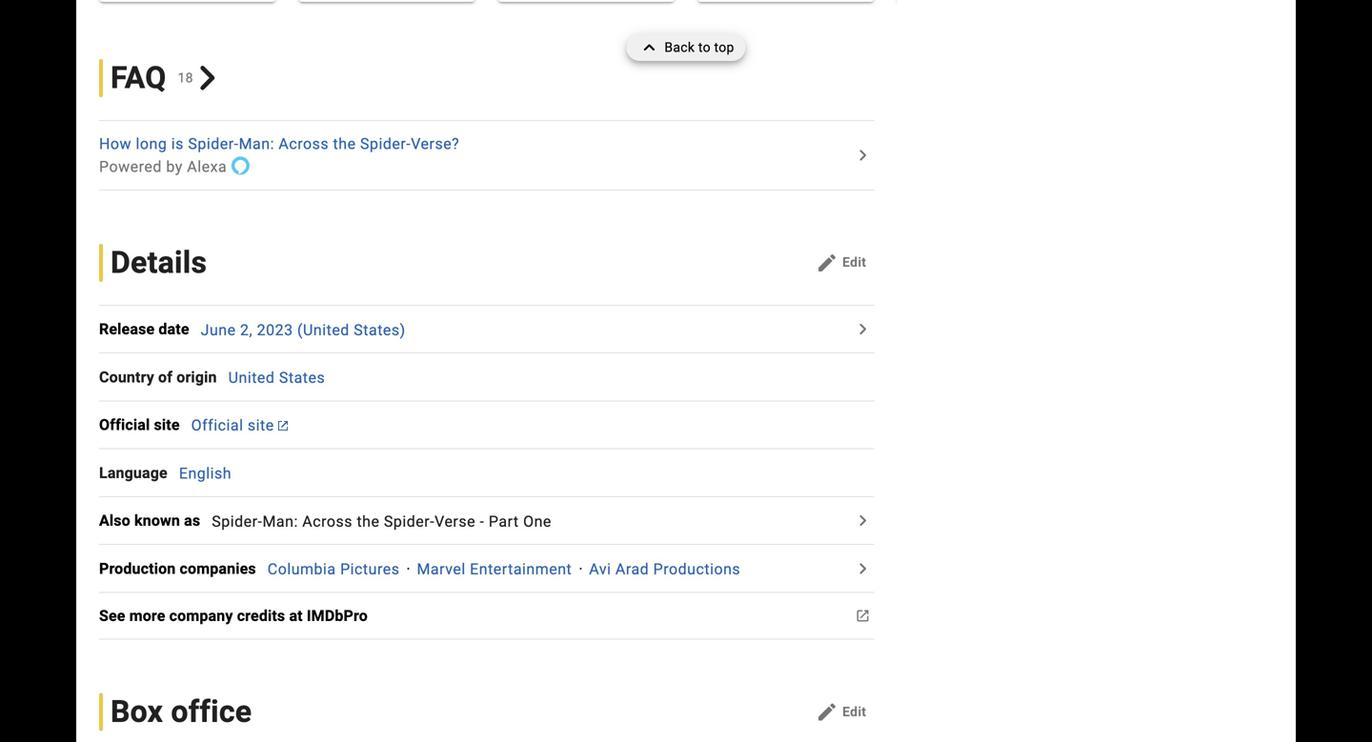 Task type: vqa. For each thing, say whether or not it's contained in the screenshot.
The Faq
yes



Task type: locate. For each thing, give the bounding box(es) containing it.
edit right edit image
[[843, 704, 867, 720]]

1 horizontal spatial site
[[248, 417, 274, 435]]

marvel entertainment button
[[417, 561, 572, 579]]

is
[[171, 135, 184, 153]]

marvel
[[417, 561, 466, 579]]

see
[[99, 607, 125, 625]]

avi arad productions button
[[589, 561, 741, 579]]

man: up columbia
[[263, 513, 298, 531]]

english button
[[179, 465, 232, 483]]

1 horizontal spatial official site
[[191, 417, 274, 435]]

june
[[201, 321, 236, 339]]

see the answer image
[[852, 144, 875, 167]]

avi
[[589, 561, 612, 579]]

official down "country"
[[99, 416, 150, 434]]

how long is spider-man: across the spider-verse? button
[[99, 132, 850, 155]]

the
[[333, 135, 356, 153], [357, 513, 380, 531]]

details
[[111, 245, 207, 281]]

man: up alexa icon
[[239, 135, 275, 153]]

box
[[111, 695, 163, 730]]

site inside the see more element
[[154, 416, 180, 434]]

entertainment
[[470, 561, 572, 579]]

official up english button in the left bottom of the page
[[191, 417, 244, 435]]

1 horizontal spatial official
[[191, 417, 244, 435]]

the left verse?
[[333, 135, 356, 153]]

company
[[169, 607, 233, 625]]

1 see more image from the top
[[852, 318, 875, 341]]

also
[[99, 512, 130, 530]]

spider-
[[188, 135, 239, 153], [360, 135, 411, 153], [212, 513, 263, 531], [384, 513, 435, 531]]

0 vertical spatial edit button
[[809, 248, 875, 278]]

1 vertical spatial edit
[[843, 704, 867, 720]]

2 edit from the top
[[843, 704, 867, 720]]

official site
[[99, 416, 180, 434], [191, 417, 274, 435]]

1 vertical spatial see more image
[[852, 605, 875, 628]]

official
[[99, 416, 150, 434], [191, 417, 244, 435]]

release
[[99, 320, 155, 338]]

0 vertical spatial across
[[279, 135, 329, 153]]

see more company credits at imdbpro button
[[99, 605, 379, 628]]

official site button
[[191, 417, 288, 435]]

-
[[480, 513, 485, 531]]

language
[[99, 464, 168, 482]]

alexa
[[187, 158, 227, 176]]

site down of
[[154, 416, 180, 434]]

0 horizontal spatial site
[[154, 416, 180, 434]]

date
[[159, 320, 189, 338]]

united states
[[228, 369, 325, 387]]

0 horizontal spatial official
[[99, 416, 150, 434]]

2 edit button from the top
[[809, 697, 875, 728]]

1 edit from the top
[[843, 255, 867, 270]]

(united
[[297, 321, 350, 339]]

man:
[[239, 135, 275, 153], [263, 513, 298, 531]]

official inside the see more element
[[99, 416, 150, 434]]

back
[[665, 40, 695, 55]]

site left launch inline icon
[[248, 417, 274, 435]]

the up "pictures"
[[357, 513, 380, 531]]

edit
[[843, 255, 867, 270], [843, 704, 867, 720]]

site for official site button at the left
[[248, 417, 274, 435]]

2 see more image from the top
[[852, 605, 875, 628]]

edit button
[[809, 248, 875, 278], [809, 697, 875, 728]]

man: inside button
[[239, 135, 275, 153]]

0 vertical spatial see more image
[[852, 318, 875, 341]]

how long is spider-man: across the spider-verse?
[[99, 135, 460, 153]]

0 vertical spatial see more image
[[852, 510, 875, 533]]

top
[[715, 40, 735, 55]]

0 vertical spatial the
[[333, 135, 356, 153]]

official site inside the see more element
[[99, 416, 180, 434]]

known
[[134, 512, 180, 530]]

edit right edit icon
[[843, 255, 867, 270]]

1 horizontal spatial the
[[357, 513, 380, 531]]

see more image for production companies
[[852, 558, 875, 580]]

2 see more image from the top
[[852, 558, 875, 580]]

1 edit button from the top
[[809, 248, 875, 278]]

to
[[699, 40, 711, 55]]

0 vertical spatial man:
[[239, 135, 275, 153]]

1 vertical spatial edit button
[[809, 697, 875, 728]]

see more element
[[99, 414, 191, 437]]

site
[[154, 416, 180, 434], [248, 417, 274, 435]]

official site left launch inline icon
[[191, 417, 274, 435]]

back to top button
[[627, 34, 746, 61]]

alexa image
[[231, 156, 251, 176]]

across
[[279, 135, 329, 153], [302, 513, 353, 531]]

also known as button
[[99, 510, 212, 533]]

0 horizontal spatial official site
[[99, 416, 180, 434]]

back to top
[[665, 40, 735, 55]]

expand less image
[[638, 34, 665, 61]]

origin
[[177, 368, 217, 386]]

avi arad productions
[[589, 561, 741, 579]]

companies
[[180, 560, 256, 578]]

see more image
[[852, 510, 875, 533], [852, 605, 875, 628]]

faq
[[111, 60, 166, 96]]

2023
[[257, 321, 293, 339]]

1 vertical spatial see more image
[[852, 558, 875, 580]]

of
[[158, 368, 173, 386]]

official site up language
[[99, 416, 180, 434]]

0 vertical spatial edit
[[843, 255, 867, 270]]

see more image
[[852, 318, 875, 341], [852, 558, 875, 580]]

more
[[129, 607, 165, 625]]

arad
[[616, 561, 649, 579]]

as
[[184, 512, 200, 530]]

country of origin
[[99, 368, 217, 386]]

across inside button
[[279, 135, 329, 153]]

production companies
[[99, 560, 256, 578]]

official for the see more element
[[99, 416, 150, 434]]

0 horizontal spatial the
[[333, 135, 356, 153]]



Task type: describe. For each thing, give the bounding box(es) containing it.
by
[[166, 158, 183, 176]]

1 see more image from the top
[[852, 510, 875, 533]]

columbia pictures
[[268, 561, 400, 579]]

edit image
[[816, 701, 839, 724]]

one
[[523, 513, 552, 531]]

united
[[228, 369, 275, 387]]

verse?
[[411, 135, 460, 153]]

powered
[[99, 158, 162, 176]]

2,
[[240, 321, 253, 339]]

chevron right inline image
[[195, 66, 220, 90]]

how
[[99, 135, 132, 153]]

states)
[[354, 321, 406, 339]]

columbia pictures button
[[268, 561, 400, 579]]

edit image
[[816, 252, 839, 274]]

english
[[179, 465, 232, 483]]

18
[[178, 70, 193, 86]]

june 2, 2023 (united states)
[[201, 321, 406, 339]]

production companies button
[[99, 558, 268, 580]]

the inside button
[[333, 135, 356, 153]]

official for official site button at the left
[[191, 417, 244, 435]]

see more image for release date
[[852, 318, 875, 341]]

launch inline image
[[278, 422, 288, 431]]

states
[[279, 369, 325, 387]]

see more company credits at imdbpro
[[99, 607, 368, 625]]

marvel entertainment
[[417, 561, 572, 579]]

release date
[[99, 320, 189, 338]]

united states button
[[228, 369, 325, 387]]

site for the see more element
[[154, 416, 180, 434]]

verse
[[435, 513, 476, 531]]

edit for box office
[[843, 704, 867, 720]]

official site for the see more element
[[99, 416, 180, 434]]

release date button
[[99, 318, 201, 341]]

part
[[489, 513, 519, 531]]

edit for details
[[843, 255, 867, 270]]

1 vertical spatial the
[[357, 513, 380, 531]]

pictures
[[340, 561, 400, 579]]

columbia
[[268, 561, 336, 579]]

1 vertical spatial across
[[302, 513, 353, 531]]

1 vertical spatial man:
[[263, 513, 298, 531]]

edit button for box office
[[809, 697, 875, 728]]

country
[[99, 368, 154, 386]]

spider-man: across the spider-verse - part one
[[212, 513, 552, 531]]

imdbpro
[[307, 607, 368, 625]]

productions
[[654, 561, 741, 579]]

credits
[[237, 607, 285, 625]]

edit button for details
[[809, 248, 875, 278]]

box office
[[111, 695, 252, 730]]

official site for official site button at the left
[[191, 417, 274, 435]]

at
[[289, 607, 303, 625]]

long
[[136, 135, 167, 153]]

also known as
[[99, 512, 200, 530]]

powered by alexa
[[99, 158, 227, 176]]

june 2, 2023 (united states) button
[[201, 321, 406, 339]]

production
[[99, 560, 176, 578]]

office
[[171, 695, 252, 730]]



